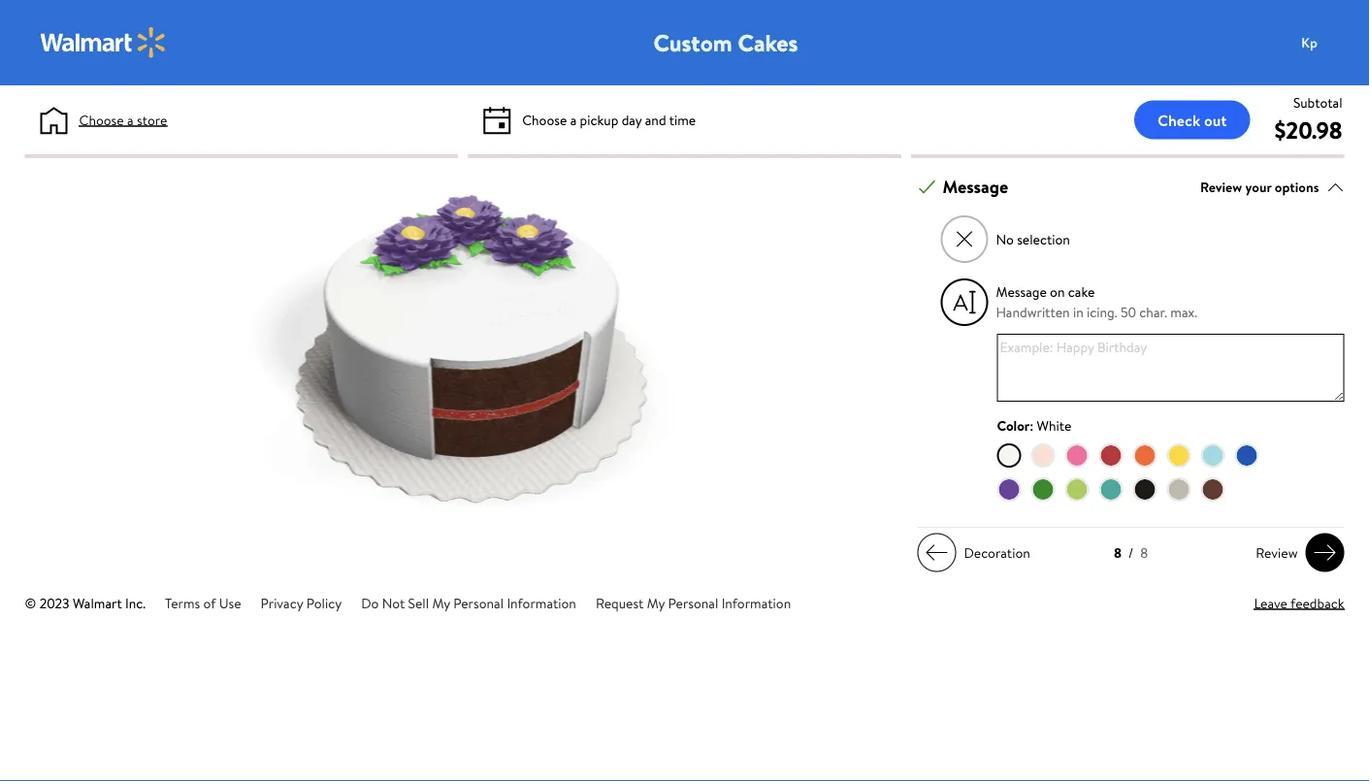 Task type: vqa. For each thing, say whether or not it's contained in the screenshot.
review link at bottom
yes



Task type: describe. For each thing, give the bounding box(es) containing it.
no
[[996, 230, 1014, 249]]

2 8 from the left
[[1141, 544, 1148, 563]]

walmart
[[73, 594, 122, 613]]

2 my from the left
[[647, 594, 665, 613]]

8 / 8
[[1114, 544, 1148, 563]]

policy
[[306, 594, 342, 613]]

custom cakes
[[654, 26, 798, 59]]

a for store
[[127, 110, 134, 129]]

out
[[1205, 109, 1227, 131]]

:
[[1030, 416, 1034, 435]]

no selection
[[996, 230, 1070, 249]]

review for review
[[1256, 543, 1298, 562]]

back to walmart.com image
[[40, 27, 166, 58]]

feedback
[[1291, 594, 1345, 613]]

leave feedback button
[[1254, 593, 1345, 614]]

request
[[596, 594, 644, 613]]

time
[[669, 110, 696, 129]]

kp button
[[1290, 23, 1368, 62]]

up arrow image
[[1327, 178, 1345, 196]]

store
[[137, 110, 167, 129]]

choose for choose a store
[[79, 110, 124, 129]]

on
[[1050, 283, 1065, 302]]

message for message
[[943, 175, 1009, 199]]

review your options element
[[1201, 177, 1320, 197]]

©
[[25, 594, 36, 613]]

kp
[[1302, 33, 1318, 52]]

color
[[997, 416, 1030, 435]]

sell
[[408, 594, 429, 613]]

1 information from the left
[[507, 594, 576, 613]]

leave feedback
[[1254, 594, 1345, 613]]

$20.98
[[1275, 114, 1343, 146]]

cake
[[1068, 283, 1095, 302]]

custom
[[654, 26, 732, 59]]

not
[[382, 594, 405, 613]]

choose for choose a pickup day and time
[[522, 110, 567, 129]]

options
[[1275, 177, 1320, 196]]

/
[[1129, 544, 1134, 563]]

in
[[1073, 303, 1084, 322]]

icing.
[[1087, 303, 1118, 322]]

icon for continue arrow image inside review link
[[1314, 541, 1337, 565]]

your
[[1246, 177, 1272, 196]]

cakes
[[738, 26, 798, 59]]

review your options link
[[1201, 174, 1345, 200]]

selection
[[1017, 230, 1070, 249]]

icon for continue arrow image inside the decoration link
[[925, 541, 949, 565]]

decoration
[[964, 543, 1031, 562]]

choose a pickup day and time
[[522, 110, 696, 129]]

2 information from the left
[[722, 594, 791, 613]]

check out
[[1158, 109, 1227, 131]]

do not sell my personal information link
[[361, 594, 576, 613]]

max.
[[1171, 303, 1198, 322]]

1 8 from the left
[[1114, 544, 1122, 563]]

remove image
[[954, 229, 975, 250]]

terms of use link
[[165, 594, 241, 613]]

do
[[361, 594, 379, 613]]

© 2023 walmart inc.
[[25, 594, 146, 613]]



Task type: locate. For each thing, give the bounding box(es) containing it.
8 right /
[[1141, 544, 1148, 563]]

white
[[1037, 416, 1072, 435]]

1 a from the left
[[127, 110, 134, 129]]

2 choose from the left
[[522, 110, 567, 129]]

message for message on cake handwritten in icing. 50 char. max.
[[996, 283, 1047, 302]]

review link
[[1248, 533, 1345, 572]]

message
[[943, 175, 1009, 199], [996, 283, 1047, 302]]

0 horizontal spatial my
[[432, 594, 450, 613]]

1 vertical spatial message
[[996, 283, 1047, 302]]

review inside review your options "element"
[[1201, 177, 1243, 196]]

1 horizontal spatial review
[[1256, 543, 1298, 562]]

0 horizontal spatial personal
[[454, 594, 504, 613]]

8
[[1114, 544, 1122, 563], [1141, 544, 1148, 563]]

subtotal
[[1294, 93, 1343, 112]]

icon for continue arrow image
[[925, 541, 949, 565], [1314, 541, 1337, 565]]

1 horizontal spatial icon for continue arrow image
[[1314, 541, 1337, 565]]

choose a store link
[[79, 110, 167, 130]]

personal right 'request'
[[668, 594, 719, 613]]

2 personal from the left
[[668, 594, 719, 613]]

choose
[[79, 110, 124, 129], [522, 110, 567, 129]]

1 horizontal spatial my
[[647, 594, 665, 613]]

personal
[[454, 594, 504, 613], [668, 594, 719, 613]]

1 horizontal spatial a
[[570, 110, 577, 129]]

0 horizontal spatial information
[[507, 594, 576, 613]]

day
[[622, 110, 642, 129]]

8 left /
[[1114, 544, 1122, 563]]

request my personal information
[[596, 594, 791, 613]]

handwritten
[[996, 303, 1070, 322]]

review
[[1201, 177, 1243, 196], [1256, 543, 1298, 562]]

a for pickup
[[570, 110, 577, 129]]

terms of use
[[165, 594, 241, 613]]

request my personal information link
[[596, 594, 791, 613]]

choose left pickup
[[522, 110, 567, 129]]

review inside review link
[[1256, 543, 1298, 562]]

review up the leave
[[1256, 543, 1298, 562]]

privacy policy
[[261, 594, 342, 613]]

check out button
[[1135, 100, 1251, 139]]

ok image
[[919, 178, 936, 196]]

2 a from the left
[[570, 110, 577, 129]]

1 personal from the left
[[454, 594, 504, 613]]

my right sell
[[432, 594, 450, 613]]

privacy
[[261, 594, 303, 613]]

choose inside choose a store link
[[79, 110, 124, 129]]

1 horizontal spatial personal
[[668, 594, 719, 613]]

pickup
[[580, 110, 619, 129]]

2023
[[39, 594, 69, 613]]

review left your
[[1201, 177, 1243, 196]]

0 horizontal spatial 8
[[1114, 544, 1122, 563]]

subtotal $20.98
[[1275, 93, 1343, 146]]

a left the store
[[127, 110, 134, 129]]

1 vertical spatial review
[[1256, 543, 1298, 562]]

information
[[507, 594, 576, 613], [722, 594, 791, 613]]

my
[[432, 594, 450, 613], [647, 594, 665, 613]]

decoration link
[[918, 533, 1038, 572]]

0 vertical spatial message
[[943, 175, 1009, 199]]

a
[[127, 110, 134, 129], [570, 110, 577, 129]]

use
[[219, 594, 241, 613]]

message on cake handwritten in icing. 50 char. max.
[[996, 283, 1198, 322]]

check
[[1158, 109, 1201, 131]]

1 my from the left
[[432, 594, 450, 613]]

do not sell my personal information
[[361, 594, 576, 613]]

1 horizontal spatial choose
[[522, 110, 567, 129]]

message right 'ok' image
[[943, 175, 1009, 199]]

a left pickup
[[570, 110, 577, 129]]

char.
[[1140, 303, 1168, 322]]

0 horizontal spatial review
[[1201, 177, 1243, 196]]

50
[[1121, 303, 1137, 322]]

of
[[203, 594, 216, 613]]

0 vertical spatial review
[[1201, 177, 1243, 196]]

0 horizontal spatial choose
[[79, 110, 124, 129]]

1 icon for continue arrow image from the left
[[925, 541, 949, 565]]

personal right sell
[[454, 594, 504, 613]]

1 choose from the left
[[79, 110, 124, 129]]

choose a store
[[79, 110, 167, 129]]

privacy policy link
[[261, 594, 342, 613]]

leave
[[1254, 594, 1288, 613]]

0 horizontal spatial a
[[127, 110, 134, 129]]

choose left the store
[[79, 110, 124, 129]]

icon for continue arrow image up feedback
[[1314, 541, 1337, 565]]

color : white
[[997, 416, 1072, 435]]

review your options
[[1201, 177, 1320, 196]]

0 horizontal spatial icon for continue arrow image
[[925, 541, 949, 565]]

my right 'request'
[[647, 594, 665, 613]]

message up handwritten
[[996, 283, 1047, 302]]

review for review your options
[[1201, 177, 1243, 196]]

1 horizontal spatial information
[[722, 594, 791, 613]]

2 icon for continue arrow image from the left
[[1314, 541, 1337, 565]]

message inside message on cake handwritten in icing. 50 char. max.
[[996, 283, 1047, 302]]

terms
[[165, 594, 200, 613]]

icon for continue arrow image left decoration
[[925, 541, 949, 565]]

and
[[645, 110, 666, 129]]

Example: Happy Birthday text field
[[997, 334, 1345, 402]]

inc.
[[125, 594, 146, 613]]

1 horizontal spatial 8
[[1141, 544, 1148, 563]]



